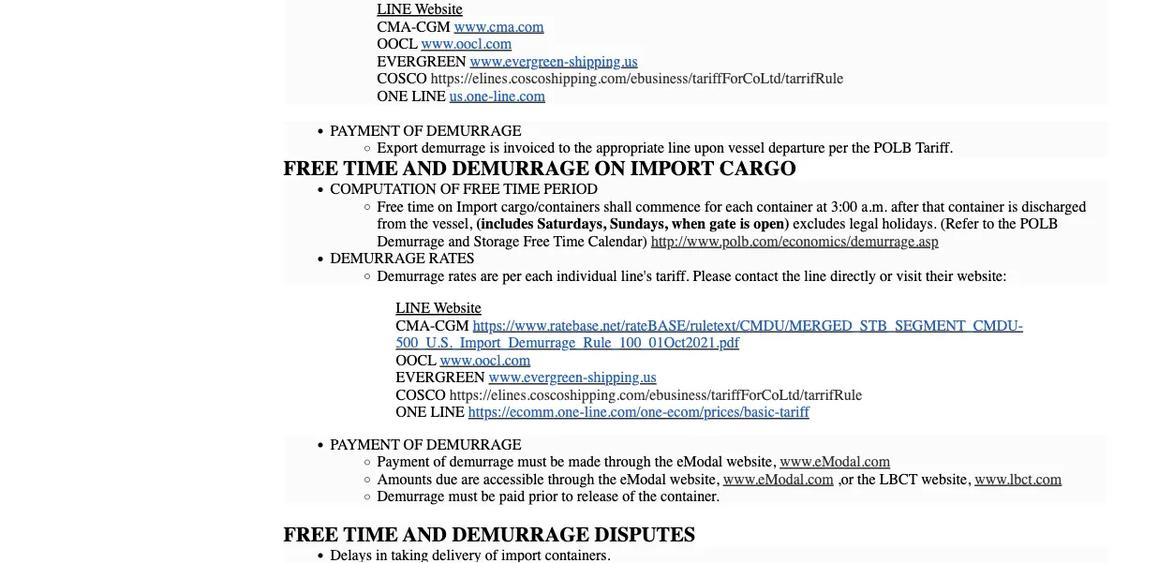 Task type: vqa. For each thing, say whether or not it's contained in the screenshot.


Task type: describe. For each thing, give the bounding box(es) containing it.
http://www.polb.com/economics/demurrage.asp link
[[651, 232, 939, 250]]

1 horizontal spatial website,
[[727, 453, 776, 471]]

evergreen inside oocl www.oocl.com evergreen www.evergreen-shipping.us cosco https://elines.coscoshipping.com/ebusiness/tariffforcoltd/tarrifrule one line https://ecomm.one-line.com/one-ecom/prices/basic-tariff
[[396, 369, 485, 386]]

us.one-line.com link
[[450, 87, 546, 105]]

after
[[891, 198, 919, 215]]

0 horizontal spatial website,
[[670, 471, 720, 488]]

polb inside payment of demurrage export demurrage is invoiced to the appropriate line upon vessel departure per the polb tariff. free time and demurrage on import cargo
[[874, 139, 913, 157]]

tariff
[[780, 404, 810, 421]]

0 horizontal spatial through
[[548, 471, 595, 488]]

payment of demurrage export demurrage is invoiced to the appropriate line upon vessel departure per the polb tariff. free time and demurrage on import cargo
[[284, 122, 953, 180]]

computation of free time period
[[330, 180, 598, 198]]

free inside payment of demurrage export demurrage is invoiced to the appropriate line upon vessel departure per the polb tariff. free time and demurrage on import cargo
[[284, 157, 339, 180]]

storage
[[474, 232, 520, 250]]

vessel,
[[432, 215, 473, 232]]

tariff.
[[916, 139, 953, 157]]

www.evergreen-shipping.us link for www.cma.com
[[470, 52, 638, 70]]

1 vertical spatial cgm
[[435, 317, 469, 334]]

1 vertical spatial each
[[526, 267, 553, 285]]

free inside 'free time on import cargo/containers shall commence for each container at 3:00 a.m. after that container is discharged from the vessel,'
[[377, 198, 404, 215]]

www.cma.com link
[[454, 18, 544, 35]]

gate
[[710, 215, 737, 232]]

payment
[[377, 453, 430, 471]]

https://www.ratebase.net/ratebase/ruletext/cmdu/merged_stb_segment_cmdu-
[[473, 317, 1024, 334]]

1 vertical spatial of
[[441, 180, 460, 198]]

one inside oocl www.oocl.com evergreen www.evergreen-shipping.us cosco https://elines.coscoshipping.com/ebusiness/tariffforcoltd/tarrifrule one line https://ecomm.one-line.com/one-ecom/prices/basic-tariff
[[396, 404, 427, 421]]

1 vertical spatial cma-
[[396, 317, 435, 334]]

2 and from the top
[[403, 523, 447, 547]]

the up the container.
[[655, 453, 674, 471]]

a.m.
[[862, 198, 888, 215]]

line.com/one-
[[585, 404, 668, 421]]

departure
[[769, 139, 826, 157]]

the right contact
[[783, 267, 801, 285]]

https://ecomm.one-
[[469, 404, 585, 421]]

us.one-
[[450, 87, 494, 105]]

website:
[[957, 267, 1007, 285]]

http://www.polb.com/economics/demurrage.asp
[[651, 232, 939, 250]]

www.lbct.com
[[975, 471, 1062, 488]]

polb inside excludes legal holidays. (refer to the polb demurrage and storage free time calendar)
[[1021, 215, 1059, 232]]

visit
[[897, 267, 922, 285]]

holidays.
[[883, 215, 937, 232]]

export
[[377, 139, 418, 157]]

import
[[631, 157, 715, 180]]

oocl inside oocl www.oocl.com evergreen www.evergreen-shipping.us cosco https://elines.coscoshipping.com/ebusiness/tariffforcoltd/tarrifrule one line https://ecomm.one-line.com/one-ecom/prices/basic-tariff
[[396, 352, 437, 369]]

time
[[408, 198, 434, 215]]

line inside oocl www.oocl.com evergreen www.evergreen-shipping.us cosco https://elines.coscoshipping.com/ebusiness/tariffforcoltd/tarrifrule one line https://ecomm.one-line.com/one-ecom/prices/basic-tariff
[[431, 404, 465, 421]]

0 horizontal spatial be
[[481, 488, 496, 505]]

www.evergreen-shipping.us link for shipping.us
[[489, 369, 657, 386]]

accessible
[[484, 471, 544, 488]]

please
[[693, 267, 732, 285]]

time
[[554, 232, 585, 250]]

that
[[923, 198, 945, 215]]

of for through
[[404, 436, 423, 453]]

free time on import cargo/containers shall commence for each container at 3:00 a.m. after that container is discharged from the vessel,
[[377, 198, 1087, 232]]

demurrage inside payment of demurrage payment of demurrage must be made through the emodal website, www.emodal.com amounts due are accessible through the emodal website, www.emodal.com ,or the lbct website, www.lbct.com demurrage must be paid prior to release of the container.
[[450, 453, 514, 471]]

to inside excludes legal holidays. (refer to the polb demurrage and storage free time calendar)
[[983, 215, 995, 232]]

3:00
[[831, 198, 858, 215]]

time inside payment of demurrage export demurrage is invoiced to the appropriate line upon vessel departure per the polb tariff. free time and demurrage on import cargo
[[344, 157, 398, 180]]

https://ecomm.one-line.com/one-ecom/prices/basic-tariff link
[[469, 404, 810, 421]]

www.lbct.com link
[[975, 471, 1062, 488]]

open)
[[754, 215, 790, 232]]

www.emodal.com link for amounts due are accessible through the emodal website,
[[723, 471, 834, 488]]

shall
[[604, 198, 632, 215]]

import
[[457, 198, 498, 215]]

cargo
[[720, 157, 797, 180]]

cargo/containers
[[501, 198, 600, 215]]

www.emodal.com down the tariff
[[780, 453, 891, 471]]

ecom/prices/basic-
[[668, 404, 780, 421]]

www.oocl.com link for www.evergreen-
[[440, 352, 531, 369]]

free time and demurrage disputes
[[284, 523, 696, 547]]

line website
[[396, 300, 482, 317]]

line inside payment of demurrage export demurrage is invoiced to the appropriate line upon vessel departure per the polb tariff. free time and demurrage on import cargo
[[668, 139, 691, 157]]

1 vertical spatial per
[[503, 267, 522, 285]]

https://www.ratebase.net/ratebase/ruletext/cmdu/merged_stb_segment_cmdu- 500_u.s._import_demurrage_rule_100_01oct2021.pdf link
[[396, 317, 1024, 352]]

https://www.ratebase.net/ratebase/ruletext/cmdu/merged_stb_segment_cmdu- 500_u.s._import_demurrage_rule_100_01oct2021.pdf
[[396, 317, 1024, 352]]

to inside payment of demurrage export demurrage is invoiced to the appropriate line upon vessel departure per the polb tariff. free time and demurrage on import cargo
[[559, 139, 571, 157]]

(refer
[[941, 215, 979, 232]]

each inside 'free time on import cargo/containers shall commence for each container at 3:00 a.m. after that container is discharged from the vessel,'
[[726, 198, 754, 215]]

legal
[[850, 215, 879, 232]]

tariff.
[[656, 267, 690, 285]]

www.cma.com
[[454, 18, 544, 35]]

on
[[438, 198, 453, 215]]

at
[[817, 198, 828, 215]]

https://elines.coscoshipping.com/ebusiness/tariffforcoltd/tarrifrule inside oocl www.oocl.com evergreen www.evergreen-shipping.us cosco https://elines.coscoshipping.com/ebusiness/tariffforcoltd/tarrifrule one line https://ecomm.one-line.com/one-ecom/prices/basic-tariff
[[450, 386, 863, 404]]

1 horizontal spatial be
[[551, 453, 565, 471]]

from
[[377, 215, 407, 232]]

,or
[[838, 471, 854, 488]]

contact
[[735, 267, 779, 285]]

is for (includes saturdays, sundays, when gate is open)
[[740, 215, 750, 232]]

demurrage rates
[[330, 250, 475, 267]]

0 vertical spatial must
[[518, 453, 547, 471]]

sundays,
[[610, 215, 668, 232]]

1 container from the left
[[757, 198, 813, 215]]

their
[[926, 267, 954, 285]]

release
[[577, 488, 619, 505]]

cgm inside line website cma-cgm www.cma.com oocl www.oocl.com evergreen www.evergreen-shipping.us cosco https://elines.coscoshipping.com/ebusiness/tariffforcoltd/tarrifrule one line us.one-line.com
[[417, 18, 451, 35]]

demurrage up cargo/containers
[[452, 157, 590, 180]]

the right the prior
[[599, 471, 617, 488]]

2 horizontal spatial website,
[[922, 471, 971, 488]]

www.oocl.com inside line website cma-cgm www.cma.com oocl www.oocl.com evergreen www.evergreen-shipping.us cosco https://elines.coscoshipping.com/ebusiness/tariffforcoltd/tarrifrule one line us.one-line.com
[[421, 35, 512, 52]]

computation
[[330, 180, 437, 198]]

prior
[[529, 488, 558, 505]]

(includes saturdays, sundays, when gate is open)
[[476, 215, 794, 232]]

for
[[705, 198, 722, 215]]

disputes
[[595, 523, 696, 547]]

www.evergreen- inside oocl www.oocl.com evergreen www.evergreen-shipping.us cosco https://elines.coscoshipping.com/ebusiness/tariffforcoltd/tarrifrule one line https://ecomm.one-line.com/one-ecom/prices/basic-tariff
[[489, 369, 588, 386]]

shipping.us inside oocl www.oocl.com evergreen www.evergreen-shipping.us cosco https://elines.coscoshipping.com/ebusiness/tariffforcoltd/tarrifrule one line https://ecomm.one-line.com/one-ecom/prices/basic-tariff
[[588, 369, 657, 386]]

invoiced
[[504, 139, 555, 157]]

demurrage inside payment of demurrage payment of demurrage must be made through the emodal website, www.emodal.com amounts due are accessible through the emodal website, www.emodal.com ,or the lbct website, www.lbct.com demurrage must be paid prior to release of the container.
[[427, 436, 522, 453]]



Task type: locate. For each thing, give the bounding box(es) containing it.
is for payment of demurrage export demurrage is invoiced to the appropriate line upon vessel departure per the polb tariff. free time and demurrage on import cargo
[[490, 139, 500, 157]]

to
[[559, 139, 571, 157], [983, 215, 995, 232], [562, 488, 574, 505]]

1 and from the top
[[403, 157, 447, 180]]

one up "payment"
[[396, 404, 427, 421]]

demurrage inside payment of demurrage export demurrage is invoiced to the appropriate line upon vessel departure per the polb tariff. free time and demurrage on import cargo
[[422, 139, 486, 157]]

0 vertical spatial website
[[415, 0, 463, 18]]

vessel
[[728, 139, 765, 157]]

1 vertical spatial www.evergreen-shipping.us link
[[489, 369, 657, 386]]

1 horizontal spatial per
[[829, 139, 848, 157]]

demurrage down from
[[330, 250, 425, 267]]

1 vertical spatial www.oocl.com
[[440, 352, 531, 369]]

free left time
[[524, 232, 550, 250]]

free left "time"
[[377, 198, 404, 215]]

2 container from the left
[[949, 198, 1005, 215]]

0 vertical spatial are
[[481, 267, 499, 285]]

payment inside payment of demurrage export demurrage is invoiced to the appropriate line upon vessel departure per the polb tariff. free time and demurrage on import cargo
[[330, 122, 400, 139]]

cma-cgm
[[396, 317, 473, 334]]

line's
[[621, 267, 652, 285]]

2 vertical spatial demurrage
[[377, 488, 445, 505]]

1 vertical spatial to
[[983, 215, 995, 232]]

1 vertical spatial www.evergreen-
[[489, 369, 588, 386]]

website up us.one-
[[415, 0, 463, 18]]

https://elines.coscoshipping.com/ebusiness/tariffforcoltd/tarrifrule
[[431, 70, 844, 87], [450, 386, 863, 404]]

1 vertical spatial demurrage
[[377, 267, 445, 285]]

0 vertical spatial https://elines.coscoshipping.com/ebusiness/tariffforcoltd/tarrifrule
[[431, 70, 844, 87]]

0 vertical spatial www.oocl.com link
[[421, 35, 512, 52]]

1 demurrage from the top
[[377, 232, 445, 250]]

https://elines.coscoshipping.com/ebusiness/tariffforcoltd/tarrifrule link for https://ecomm.one-
[[450, 386, 863, 404]]

1 vertical spatial oocl
[[396, 352, 437, 369]]

0 vertical spatial https://elines.coscoshipping.com/ebusiness/tariffforcoltd/tarrifrule link
[[431, 70, 844, 87]]

0 vertical spatial demurrage
[[377, 232, 445, 250]]

line website cma-cgm www.cma.com oocl www.oocl.com evergreen www.evergreen-shipping.us cosco https://elines.coscoshipping.com/ebusiness/tariffforcoltd/tarrifrule one line us.one-line.com
[[377, 0, 844, 105]]

demurrage down "time"
[[377, 232, 445, 250]]

1 vertical spatial shipping.us
[[588, 369, 657, 386]]

line left 'upon'
[[668, 139, 691, 157]]

1 horizontal spatial free
[[524, 232, 550, 250]]

1 vertical spatial free
[[524, 232, 550, 250]]

demurrage up the due
[[427, 436, 522, 453]]

is right gate
[[740, 215, 750, 232]]

0 horizontal spatial must
[[449, 488, 478, 505]]

time up from
[[344, 157, 398, 180]]

excludes
[[794, 215, 846, 232]]

demurrage up paid
[[450, 453, 514, 471]]

1 vertical spatial www.oocl.com link
[[440, 352, 531, 369]]

saturdays,
[[538, 215, 607, 232]]

1 horizontal spatial of
[[623, 488, 635, 505]]

evergreen inside line website cma-cgm www.cma.com oocl www.oocl.com evergreen www.evergreen-shipping.us cosco https://elines.coscoshipping.com/ebusiness/tariffforcoltd/tarrifrule one line us.one-line.com
[[377, 52, 467, 70]]

due
[[436, 471, 458, 488]]

0 vertical spatial cosco
[[377, 70, 427, 87]]

website for line website
[[434, 300, 482, 317]]

cosco up "payment"
[[396, 386, 446, 404]]

each right for
[[726, 198, 754, 215]]

rates
[[449, 267, 477, 285]]

shipping.us inside line website cma-cgm www.cma.com oocl www.oocl.com evergreen www.evergreen-shipping.us cosco https://elines.coscoshipping.com/ebusiness/tariffforcoltd/tarrifrule one line us.one-line.com
[[569, 52, 638, 70]]

lbct
[[880, 471, 918, 488]]

0 horizontal spatial each
[[526, 267, 553, 285]]

0 horizontal spatial per
[[503, 267, 522, 285]]

amounts
[[377, 471, 432, 488]]

one up export
[[377, 87, 408, 105]]

of up amounts
[[404, 436, 423, 453]]

of right "time"
[[441, 180, 460, 198]]

0 horizontal spatial line
[[668, 139, 691, 157]]

0 vertical spatial cma-
[[377, 18, 417, 35]]

per
[[829, 139, 848, 157], [503, 267, 522, 285]]

www.emodal.com link
[[780, 453, 891, 471], [723, 471, 834, 488]]

www.emodal.com left ,or
[[723, 471, 834, 488]]

through right the "accessible"
[[548, 471, 595, 488]]

1 vertical spatial one
[[396, 404, 427, 421]]

the inside 'free time on import cargo/containers shall commence for each container at 3:00 a.m. after that container is discharged from the vessel,'
[[410, 215, 429, 232]]

the right (refer
[[999, 215, 1017, 232]]

www.emodal.com link for payment of demurrage must be made through the emodal website,
[[780, 453, 891, 471]]

cosco
[[377, 70, 427, 87], [396, 386, 446, 404]]

payment up computation
[[330, 122, 400, 139]]

commence
[[636, 198, 701, 215]]

0 vertical spatial payment
[[330, 122, 400, 139]]

https://elines.coscoshipping.com/ebusiness/tariffforcoltd/tarrifrule up appropriate
[[431, 70, 844, 87]]

demurrage inside payment of demurrage payment of demurrage must be made through the emodal website, www.emodal.com amounts due are accessible through the emodal website, www.emodal.com ,or the lbct website, www.lbct.com demurrage must be paid prior to release of the container.
[[377, 488, 445, 505]]

1 vertical spatial payment
[[330, 436, 400, 453]]

appropriate
[[596, 139, 665, 157]]

https://elines.coscoshipping.com/ebusiness/tariffforcoltd/tarrifrule down https://www.ratebase.net/ratebase/ruletext/cmdu/merged_stb_segment_cmdu- 500_u.s._import_demurrage_rule_100_01oct2021.pdf
[[450, 386, 863, 404]]

www.evergreen-shipping.us link down the 500_u.s._import_demurrage_rule_100_01oct2021.pdf
[[489, 369, 657, 386]]

evergreen down cma-cgm
[[396, 369, 485, 386]]

1 horizontal spatial each
[[726, 198, 754, 215]]

cgm
[[417, 18, 451, 35], [435, 317, 469, 334]]

www.evergreen- up 'line.com'
[[470, 52, 569, 70]]

when
[[672, 215, 706, 232]]

0 vertical spatial of
[[434, 453, 446, 471]]

1 vertical spatial evergreen
[[396, 369, 485, 386]]

website for line website cma-cgm www.cma.com oocl www.oocl.com evergreen www.evergreen-shipping.us cosco https://elines.coscoshipping.com/ebusiness/tariffforcoltd/tarrifrule one line us.one-line.com
[[415, 0, 463, 18]]

www.oocl.com up us.one-
[[421, 35, 512, 52]]

container up http://www.polb.com/economics/demurrage.asp link
[[757, 198, 813, 215]]

demurrage inside excludes legal holidays. (refer to the polb demurrage and storage free time calendar)
[[377, 232, 445, 250]]

are right rates
[[481, 267, 499, 285]]

www.oocl.com link down cma-cgm
[[440, 352, 531, 369]]

demurrage up line website
[[377, 267, 445, 285]]

1 horizontal spatial are
[[481, 267, 499, 285]]

www.oocl.com link up us.one-
[[421, 35, 512, 52]]

cosco inside line website cma-cgm www.cma.com oocl www.oocl.com evergreen www.evergreen-shipping.us cosco https://elines.coscoshipping.com/ebusiness/tariffforcoltd/tarrifrule one line us.one-line.com
[[377, 70, 427, 87]]

each left individual
[[526, 267, 553, 285]]

per inside payment of demurrage export demurrage is invoiced to the appropriate line upon vessel departure per the polb tariff. free time and demurrage on import cargo
[[829, 139, 848, 157]]

1 vertical spatial must
[[449, 488, 478, 505]]

2 demurrage from the top
[[377, 267, 445, 285]]

of right "payment"
[[434, 453, 446, 471]]

1 horizontal spatial polb
[[1021, 215, 1059, 232]]

through
[[605, 453, 651, 471], [548, 471, 595, 488]]

is left invoiced
[[490, 139, 500, 157]]

payment of demurrage payment of demurrage must be made through the emodal website, www.emodal.com amounts due are accessible through the emodal website, www.emodal.com ,or the lbct website, www.lbct.com demurrage must be paid prior to release of the container.
[[330, 436, 1062, 505]]

one inside line website cma-cgm www.cma.com oocl www.oocl.com evergreen www.evergreen-shipping.us cosco https://elines.coscoshipping.com/ebusiness/tariffforcoltd/tarrifrule one line us.one-line.com
[[377, 87, 408, 105]]

www.evergreen-shipping.us link
[[470, 52, 638, 70], [489, 369, 657, 386]]

to right the prior
[[562, 488, 574, 505]]

cosco up export
[[377, 70, 427, 87]]

be
[[551, 453, 565, 471], [481, 488, 496, 505]]

polb
[[874, 139, 913, 157], [1021, 215, 1059, 232]]

1 vertical spatial website
[[434, 300, 482, 317]]

www.oocl.com inside oocl www.oocl.com evergreen www.evergreen-shipping.us cosco https://elines.coscoshipping.com/ebusiness/tariffforcoltd/tarrifrule one line https://ecomm.one-line.com/one-ecom/prices/basic-tariff
[[440, 352, 531, 369]]

0 vertical spatial and
[[403, 157, 447, 180]]

2 horizontal spatial is
[[1008, 198, 1018, 215]]

calendar)
[[589, 232, 648, 250]]

https://elines.coscoshipping.com/ebusiness/tariffforcoltd/tarrifrule link for shipping.us
[[431, 70, 844, 87]]

website,
[[727, 453, 776, 471], [670, 471, 720, 488], [922, 471, 971, 488]]

0 vertical spatial per
[[829, 139, 848, 157]]

container
[[757, 198, 813, 215], [949, 198, 1005, 215]]

1 payment from the top
[[330, 122, 400, 139]]

0 vertical spatial www.evergreen-
[[470, 52, 569, 70]]

demurrage down "payment"
[[377, 488, 445, 505]]

0 horizontal spatial free
[[377, 198, 404, 215]]

polb right (refer
[[1021, 215, 1059, 232]]

is inside payment of demurrage export demurrage is invoiced to the appropriate line upon vessel departure per the polb tariff. free time and demurrage on import cargo
[[490, 139, 500, 157]]

be left paid
[[481, 488, 496, 505]]

of inside payment of demurrage export demurrage is invoiced to the appropriate line upon vessel departure per the polb tariff. free time and demurrage on import cargo
[[404, 122, 423, 139]]

the right ,or
[[858, 471, 876, 488]]

cosco inside oocl www.oocl.com evergreen www.evergreen-shipping.us cosco https://elines.coscoshipping.com/ebusiness/tariffforcoltd/tarrifrule one line https://ecomm.one-line.com/one-ecom/prices/basic-tariff
[[396, 386, 446, 404]]

are inside payment of demurrage payment of demurrage must be made through the emodal website, www.emodal.com amounts due are accessible through the emodal website, www.emodal.com ,or the lbct website, www.lbct.com demurrage must be paid prior to release of the container.
[[462, 471, 480, 488]]

www.emodal.com
[[780, 453, 891, 471], [723, 471, 834, 488]]

2 payment from the top
[[330, 436, 400, 453]]

evergreen up us.one-
[[377, 52, 467, 70]]

0 vertical spatial www.oocl.com
[[421, 35, 512, 52]]

www.oocl.com link for cgm
[[421, 35, 512, 52]]

is left the discharged
[[1008, 198, 1018, 215]]

0 horizontal spatial container
[[757, 198, 813, 215]]

are right the due
[[462, 471, 480, 488]]

0 vertical spatial demurrage
[[422, 139, 486, 157]]

1 vertical spatial demurrage
[[450, 453, 514, 471]]

free
[[284, 157, 339, 180], [463, 180, 500, 198], [284, 523, 339, 547]]

www.evergreen- inside line website cma-cgm www.cma.com oocl www.oocl.com evergreen www.evergreen-shipping.us cosco https://elines.coscoshipping.com/ebusiness/tariffforcoltd/tarrifrule one line us.one-line.com
[[470, 52, 569, 70]]

of up computation
[[404, 122, 423, 139]]

0 vertical spatial one
[[377, 87, 408, 105]]

excludes legal holidays. (refer to the polb demurrage and storage free time calendar)
[[377, 215, 1059, 250]]

payment up amounts
[[330, 436, 400, 453]]

paid
[[499, 488, 525, 505]]

line.com
[[494, 87, 546, 105]]

0 vertical spatial evergreen
[[377, 52, 467, 70]]

the up the disputes
[[639, 488, 657, 505]]

1 vertical spatial polb
[[1021, 215, 1059, 232]]

1 vertical spatial of
[[623, 488, 635, 505]]

1 vertical spatial be
[[481, 488, 496, 505]]

cgm down rates
[[435, 317, 469, 334]]

www.evergreen-shipping.us link up 'line.com'
[[470, 52, 638, 70]]

0 vertical spatial cgm
[[417, 18, 451, 35]]

demurrage
[[377, 232, 445, 250], [377, 267, 445, 285], [377, 488, 445, 505]]

(includes
[[476, 215, 534, 232]]

demurrage rates are per each individual line's tariff.  please contact the line directly or visit their website:
[[377, 267, 1007, 285]]

cma- inside line website cma-cgm www.cma.com oocl www.oocl.com evergreen www.evergreen-shipping.us cosco https://elines.coscoshipping.com/ebusiness/tariffforcoltd/tarrifrule one line us.one-line.com
[[377, 18, 417, 35]]

0 horizontal spatial is
[[490, 139, 500, 157]]

per right departure
[[829, 139, 848, 157]]

website down rates
[[434, 300, 482, 317]]

www.evergreen- up https://ecomm.one-
[[489, 369, 588, 386]]

payment for through
[[330, 436, 400, 453]]

3 demurrage from the top
[[377, 488, 445, 505]]

shipping.us
[[569, 52, 638, 70], [588, 369, 657, 386]]

to inside payment of demurrage payment of demurrage must be made through the emodal website, www.emodal.com amounts due are accessible through the emodal website, www.emodal.com ,or the lbct website, www.lbct.com demurrage must be paid prior to release of the container.
[[562, 488, 574, 505]]

must up the prior
[[518, 453, 547, 471]]

be left made on the bottom
[[551, 453, 565, 471]]

line left "directly"
[[805, 267, 827, 285]]

period
[[544, 180, 598, 198]]

1 vertical spatial line
[[805, 267, 827, 285]]

shipping.us up appropriate
[[569, 52, 638, 70]]

discharged
[[1022, 198, 1087, 215]]

rates
[[429, 250, 475, 267]]

0 vertical spatial www.evergreen-shipping.us link
[[470, 52, 638, 70]]

to right (refer
[[983, 215, 995, 232]]

the left on
[[574, 139, 593, 157]]

on
[[595, 157, 626, 180]]

line
[[668, 139, 691, 157], [805, 267, 827, 285]]

1 horizontal spatial container
[[949, 198, 1005, 215]]

emodal up the container.
[[677, 453, 723, 471]]

1 vertical spatial cosco
[[396, 386, 446, 404]]

upon
[[695, 139, 725, 157]]

500_u.s._import_demurrage_rule_100_01oct2021.pdf
[[396, 334, 740, 352]]

demurrage down paid
[[452, 523, 590, 547]]

www.emodal.com link left ,or
[[723, 471, 834, 488]]

1 horizontal spatial through
[[605, 453, 651, 471]]

container.
[[661, 488, 720, 505]]

of inside payment of demurrage payment of demurrage must be made through the emodal website, www.emodal.com amounts due are accessible through the emodal website, www.emodal.com ,or the lbct website, www.lbct.com demurrage must be paid prior to release of the container.
[[404, 436, 423, 453]]

made
[[569, 453, 601, 471]]

oocl www.oocl.com evergreen www.evergreen-shipping.us cosco https://elines.coscoshipping.com/ebusiness/tariffforcoltd/tarrifrule one line https://ecomm.one-line.com/one-ecom/prices/basic-tariff
[[396, 352, 863, 421]]

2 vertical spatial to
[[562, 488, 574, 505]]

individual
[[557, 267, 618, 285]]

the up a.m.
[[852, 139, 871, 157]]

1 vertical spatial and
[[403, 523, 447, 547]]

of right release
[[623, 488, 635, 505]]

1 horizontal spatial emodal
[[677, 453, 723, 471]]

time down amounts
[[344, 523, 398, 547]]

of
[[434, 453, 446, 471], [623, 488, 635, 505]]

payment inside payment of demurrage payment of demurrage must be made through the emodal website, www.emodal.com amounts due are accessible through the emodal website, www.emodal.com ,or the lbct website, www.lbct.com demurrage must be paid prior to release of the container.
[[330, 436, 400, 453]]

and
[[403, 157, 447, 180], [403, 523, 447, 547]]

0 vertical spatial line
[[668, 139, 691, 157]]

the inside excludes legal holidays. (refer to the polb demurrage and storage free time calendar)
[[999, 215, 1017, 232]]

is inside 'free time on import cargo/containers shall commence for each container at 3:00 a.m. after that container is discharged from the vessel,'
[[1008, 198, 1018, 215]]

free inside excludes legal holidays. (refer to the polb demurrage and storage free time calendar)
[[524, 232, 550, 250]]

1 vertical spatial https://elines.coscoshipping.com/ebusiness/tariffforcoltd/tarrifrule link
[[450, 386, 863, 404]]

must up free time and demurrage disputes
[[449, 488, 478, 505]]

demurrage up computation of free time period
[[422, 139, 486, 157]]

container right that
[[949, 198, 1005, 215]]

line
[[377, 0, 411, 18], [412, 87, 446, 105], [396, 300, 430, 317], [431, 404, 465, 421]]

0 horizontal spatial are
[[462, 471, 480, 488]]

0 horizontal spatial polb
[[874, 139, 913, 157]]

1 vertical spatial are
[[462, 471, 480, 488]]

0 vertical spatial of
[[404, 122, 423, 139]]

and up "time"
[[403, 157, 447, 180]]

0 vertical spatial oocl
[[377, 35, 418, 52]]

and inside payment of demurrage export demurrage is invoiced to the appropriate line upon vessel departure per the polb tariff. free time and demurrage on import cargo
[[403, 157, 447, 180]]

0 vertical spatial be
[[551, 453, 565, 471]]

or
[[880, 267, 893, 285]]

payment for free
[[330, 122, 400, 139]]

to right invoiced
[[559, 139, 571, 157]]

directly
[[831, 267, 877, 285]]

1 horizontal spatial is
[[740, 215, 750, 232]]

time
[[344, 157, 398, 180], [504, 180, 540, 198], [344, 523, 398, 547]]

of for free
[[404, 122, 423, 139]]

1 vertical spatial https://elines.coscoshipping.com/ebusiness/tariffforcoltd/tarrifrule
[[450, 386, 863, 404]]

1 horizontal spatial line
[[805, 267, 827, 285]]

and down amounts
[[403, 523, 447, 547]]

0 vertical spatial free
[[377, 198, 404, 215]]

evergreen
[[377, 52, 467, 70], [396, 369, 485, 386]]

is
[[490, 139, 500, 157], [1008, 198, 1018, 215], [740, 215, 750, 232]]

demurrage down us.one-
[[427, 122, 522, 139]]

cgm left www.cma.com link
[[417, 18, 451, 35]]

1 horizontal spatial must
[[518, 453, 547, 471]]

www.oocl.com down cma-cgm
[[440, 352, 531, 369]]

time up (includes
[[504, 180, 540, 198]]

per down storage
[[503, 267, 522, 285]]

0 horizontal spatial emodal
[[621, 471, 666, 488]]

0 vertical spatial polb
[[874, 139, 913, 157]]

through right made on the bottom
[[605, 453, 651, 471]]

the right from
[[410, 215, 429, 232]]

and
[[449, 232, 470, 250]]

0 horizontal spatial of
[[434, 453, 446, 471]]

website inside line website cma-cgm www.cma.com oocl www.oocl.com evergreen www.evergreen-shipping.us cosco https://elines.coscoshipping.com/ebusiness/tariffforcoltd/tarrifrule one line us.one-line.com
[[415, 0, 463, 18]]

https://elines.coscoshipping.com/ebusiness/tariffforcoltd/tarrifrule inside line website cma-cgm www.cma.com oocl www.oocl.com evergreen www.evergreen-shipping.us cosco https://elines.coscoshipping.com/ebusiness/tariffforcoltd/tarrifrule one line us.one-line.com
[[431, 70, 844, 87]]

2 vertical spatial of
[[404, 436, 423, 453]]

emodal right release
[[621, 471, 666, 488]]

oocl inside line website cma-cgm www.cma.com oocl www.oocl.com evergreen www.evergreen-shipping.us cosco https://elines.coscoshipping.com/ebusiness/tariffforcoltd/tarrifrule one line us.one-line.com
[[377, 35, 418, 52]]

shipping.us up line.com/one-
[[588, 369, 657, 386]]

0 vertical spatial to
[[559, 139, 571, 157]]

https://elines.coscoshipping.com/ebusiness/tariffforcoltd/tarrifrule link down https://www.ratebase.net/ratebase/ruletext/cmdu/merged_stb_segment_cmdu- 500_u.s._import_demurrage_rule_100_01oct2021.pdf
[[450, 386, 863, 404]]

www.emodal.com link down the tariff
[[780, 453, 891, 471]]

0 vertical spatial each
[[726, 198, 754, 215]]

https://elines.coscoshipping.com/ebusiness/tariffforcoltd/tarrifrule link up appropriate
[[431, 70, 844, 87]]

polb left tariff.
[[874, 139, 913, 157]]

0 vertical spatial shipping.us
[[569, 52, 638, 70]]

website
[[415, 0, 463, 18], [434, 300, 482, 317]]

free
[[377, 198, 404, 215], [524, 232, 550, 250]]

cma-
[[377, 18, 417, 35], [396, 317, 435, 334]]



